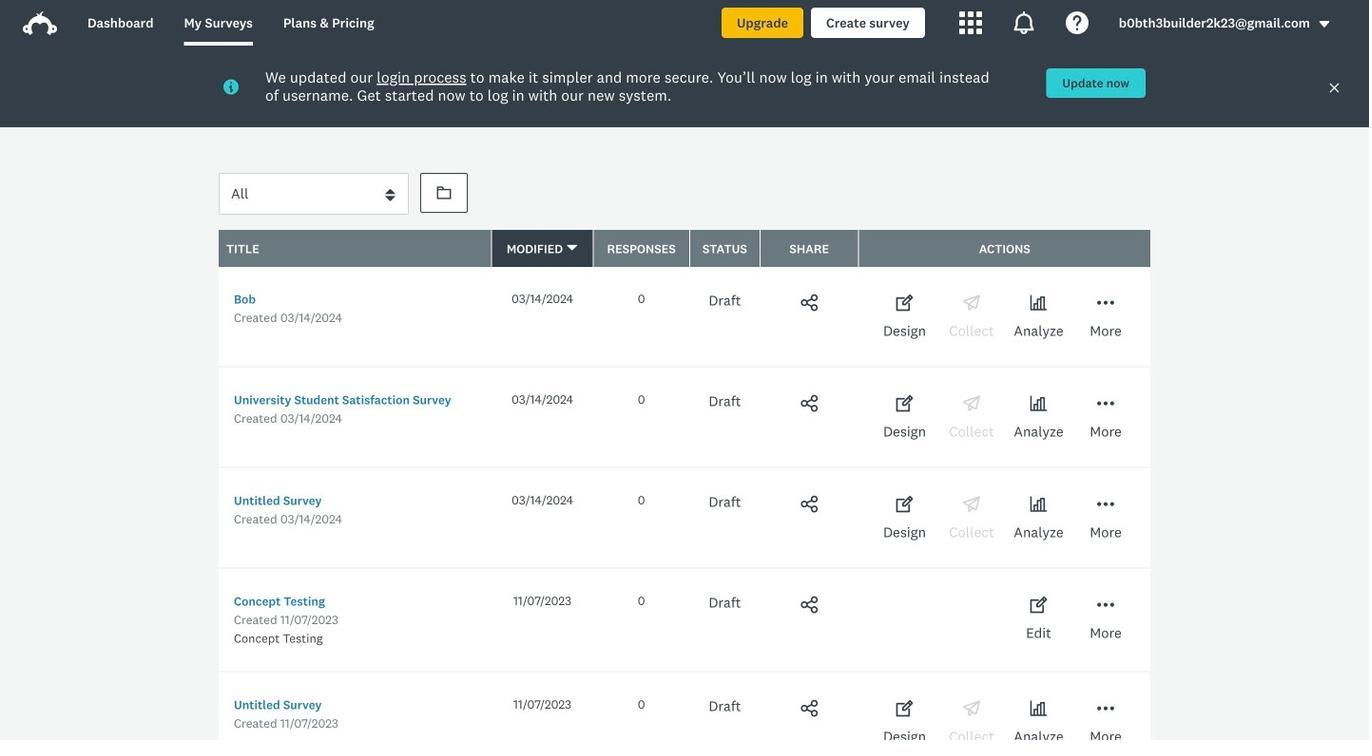 Task type: locate. For each thing, give the bounding box(es) containing it.
1 products icon image from the left
[[959, 11, 982, 34]]

0 horizontal spatial products icon image
[[959, 11, 982, 34]]

1 horizontal spatial products icon image
[[1013, 11, 1035, 34]]

x image
[[1328, 82, 1341, 94]]

2 products icon image from the left
[[1013, 11, 1035, 34]]

products icon image
[[959, 11, 982, 34], [1013, 11, 1035, 34]]



Task type: describe. For each thing, give the bounding box(es) containing it.
surveymonkey logo image
[[23, 11, 57, 35]]

help icon image
[[1066, 11, 1089, 34]]

dropdown arrow image
[[1318, 18, 1331, 31]]



Task type: vqa. For each thing, say whether or not it's contained in the screenshot.
Search text box
no



